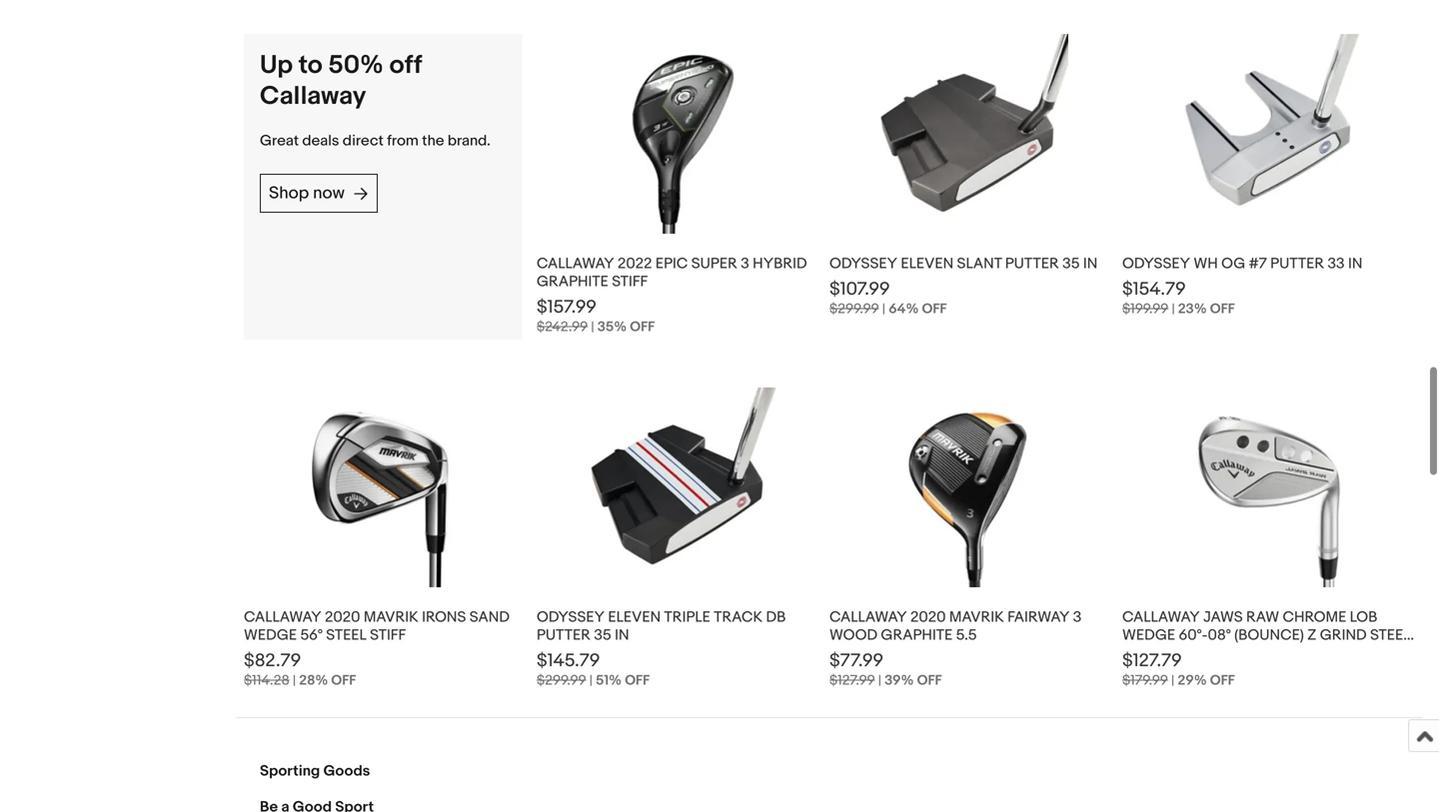 Task type: describe. For each thing, give the bounding box(es) containing it.
off inside odyssey wh og #7 putter 33 in $154.79 $199.99 | 23% off
[[1211, 301, 1235, 318]]

callaway for $82.79
[[244, 609, 322, 627]]

$299.99 inside odyssey eleven slant putter 35 in $107.99 $299.99 | 64% off
[[830, 301, 879, 318]]

$299.99 text field
[[537, 673, 586, 690]]

23%
[[1179, 301, 1207, 318]]

callaway 2020 mavrik irons sand wedge 56° steel stiff $82.79 $114.28 | 28% off
[[244, 609, 510, 690]]

$199.99 text field
[[1123, 301, 1169, 318]]

shop
[[269, 183, 309, 204]]

$154.79
[[1123, 278, 1186, 300]]

$127.99
[[830, 673, 875, 690]]

35%
[[598, 319, 627, 336]]

odyssey eleven slant putter 35 in $107.99 $299.99 | 64% off
[[830, 255, 1098, 318]]

odyssey wh og #7 putter 33 in image
[[1169, 34, 1369, 234]]

28%
[[299, 673, 328, 690]]

3 for $157.99
[[741, 255, 750, 273]]

callaway for $77.99
[[830, 609, 907, 627]]

$114.28
[[244, 673, 290, 690]]

hybrid
[[753, 255, 807, 273]]

| inside odyssey eleven slant putter 35 in $107.99 $299.99 | 64% off
[[883, 301, 886, 318]]

29%
[[1178, 673, 1207, 690]]

shop now link
[[260, 174, 378, 213]]

$299.99 inside odyssey eleven triple track db putter 35 in $145.79 $299.99 | 51% off
[[537, 673, 586, 690]]

graphite for $77.99
[[881, 627, 953, 645]]

wedge for $82.79
[[244, 627, 297, 645]]

callaway inside callaway jaws raw chrome lob wedge 60°-08° (bounce) z grind steel wedge
[[1123, 609, 1200, 627]]

grind
[[1320, 627, 1367, 645]]

fairway
[[1008, 609, 1070, 627]]

$179.99 text field
[[1123, 673, 1169, 690]]

odyssey for $145.79
[[537, 609, 605, 627]]

putter inside odyssey eleven slant putter 35 in $107.99 $299.99 | 64% off
[[1006, 255, 1060, 273]]

odyssey eleven triple track db putter 35 in $145.79 $299.99 | 51% off
[[537, 609, 786, 690]]

up
[[260, 50, 293, 81]]

stiff inside callaway 2022 epic super 3 hybrid graphite stiff $157.99 $242.99 | 35% off
[[612, 273, 648, 291]]

to
[[299, 50, 323, 81]]

shop now
[[269, 183, 345, 204]]

triple
[[664, 609, 711, 627]]

off inside "$127.79 $179.99 | 29% off"
[[1210, 673, 1235, 690]]

callaway 2020 mavrik irons sand wedge 56° steel stiff image
[[283, 388, 483, 588]]

2020 for $77.99
[[911, 609, 946, 627]]

super
[[692, 255, 738, 273]]

z
[[1308, 627, 1317, 645]]

off inside callaway 2020 mavrik fairway 3 wood graphite 5.5 $77.99 $127.99 | 39% off
[[917, 673, 942, 690]]

steel inside the callaway 2020 mavrik irons sand wedge 56° steel stiff $82.79 $114.28 | 28% off
[[326, 627, 367, 645]]

wh
[[1194, 255, 1219, 273]]

$179.99
[[1123, 673, 1169, 690]]

great deals direct from the brand.
[[260, 132, 491, 150]]

graphite for $157.99
[[537, 273, 609, 291]]

off inside callaway 2022 epic super 3 hybrid graphite stiff $157.99 $242.99 | 35% off
[[630, 319, 655, 336]]

great
[[260, 132, 299, 150]]

goods
[[324, 763, 370, 781]]

$242.99 text field
[[537, 319, 588, 336]]

off inside the callaway 2020 mavrik irons sand wedge 56° steel stiff $82.79 $114.28 | 28% off
[[331, 673, 356, 690]]

stiff inside the callaway 2020 mavrik irons sand wedge 56° steel stiff $82.79 $114.28 | 28% off
[[370, 627, 406, 645]]

callaway 2020 mavrik fairway 3 wood graphite 5.5 image
[[869, 388, 1069, 588]]

| inside callaway 2020 mavrik fairway 3 wood graphite 5.5 $77.99 $127.99 | 39% off
[[879, 673, 882, 690]]

wood
[[830, 627, 878, 645]]

direct
[[343, 132, 384, 150]]

og
[[1222, 255, 1246, 273]]

| inside callaway 2022 epic super 3 hybrid graphite stiff $157.99 $242.99 | 35% off
[[591, 319, 594, 336]]

51%
[[596, 673, 622, 690]]

| inside the callaway 2020 mavrik irons sand wedge 56° steel stiff $82.79 $114.28 | 28% off
[[293, 673, 296, 690]]

$114.28 text field
[[244, 673, 290, 690]]

$127.79
[[1123, 650, 1182, 672]]

callaway jaws raw chrome lob wedge 60°-08° (bounce) z grind steel wedge image
[[1169, 388, 1369, 588]]

35 inside odyssey eleven slant putter 35 in $107.99 $299.99 | 64% off
[[1063, 255, 1080, 273]]

mavrik for stiff
[[364, 609, 419, 627]]

callaway 2022 epic super 3 hybrid graphite stiff image
[[576, 34, 776, 234]]

(bounce)
[[1235, 627, 1305, 645]]

#7
[[1249, 255, 1268, 273]]



Task type: vqa. For each thing, say whether or not it's contained in the screenshot.
Hi on the top of page
no



Task type: locate. For each thing, give the bounding box(es) containing it.
2020 inside the callaway 2020 mavrik irons sand wedge 56° steel stiff $82.79 $114.28 | 28% off
[[325, 609, 360, 627]]

steel
[[326, 627, 367, 645], [1371, 627, 1411, 645]]

0 horizontal spatial odyssey
[[537, 609, 605, 627]]

3 inside callaway 2022 epic super 3 hybrid graphite stiff $157.99 $242.99 | 35% off
[[741, 255, 750, 273]]

eleven inside odyssey eleven slant putter 35 in $107.99 $299.99 | 64% off
[[901, 255, 954, 273]]

50%
[[328, 50, 384, 81]]

1 horizontal spatial $299.99
[[830, 301, 879, 318]]

0 horizontal spatial graphite
[[537, 273, 609, 291]]

callaway up $77.99
[[830, 609, 907, 627]]

$299.99
[[830, 301, 879, 318], [537, 673, 586, 690]]

mavrik
[[364, 609, 419, 627], [950, 609, 1005, 627]]

deals
[[302, 132, 339, 150]]

track
[[714, 609, 763, 627]]

64%
[[889, 301, 919, 318]]

0 horizontal spatial stiff
[[370, 627, 406, 645]]

| left the "28%"
[[293, 673, 296, 690]]

graphite inside callaway 2022 epic super 3 hybrid graphite stiff $157.99 $242.99 | 35% off
[[537, 273, 609, 291]]

| left 23%
[[1172, 301, 1175, 318]]

raw
[[1247, 609, 1280, 627]]

33
[[1328, 255, 1345, 273]]

off right 64%
[[922, 301, 947, 318]]

35 inside odyssey eleven triple track db putter 35 in $145.79 $299.99 | 51% off
[[594, 627, 612, 645]]

0 vertical spatial $299.99
[[830, 301, 879, 318]]

steel right 56°
[[326, 627, 367, 645]]

2 horizontal spatial putter
[[1271, 255, 1325, 273]]

off
[[390, 50, 422, 81]]

odyssey inside odyssey eleven triple track db putter 35 in $145.79 $299.99 | 51% off
[[537, 609, 605, 627]]

up to 50% off callaway
[[260, 50, 422, 112]]

2 mavrik from the left
[[950, 609, 1005, 627]]

odyssey inside odyssey wh og #7 putter 33 in $154.79 $199.99 | 23% off
[[1123, 255, 1191, 273]]

| left 29% on the right bottom
[[1172, 673, 1175, 690]]

off right 23%
[[1211, 301, 1235, 318]]

callaway jaws raw chrome lob wedge 60°-08° (bounce) z grind steel wedge
[[1123, 609, 1411, 663]]

mavrik inside the callaway 2020 mavrik irons sand wedge 56° steel stiff $82.79 $114.28 | 28% off
[[364, 609, 419, 627]]

| left 39% in the right bottom of the page
[[879, 673, 882, 690]]

odyssey
[[830, 255, 898, 273], [1123, 255, 1191, 273], [537, 609, 605, 627]]

$299.99 down $107.99
[[830, 301, 879, 318]]

2020 right 56°
[[325, 609, 360, 627]]

odyssey eleven triple track db putter 35 in image
[[576, 388, 776, 588]]

| left 64%
[[883, 301, 886, 318]]

1 horizontal spatial 3
[[1074, 609, 1082, 627]]

$299.99 down $145.79
[[537, 673, 586, 690]]

0 vertical spatial 3
[[741, 255, 750, 273]]

off right 39% in the right bottom of the page
[[917, 673, 942, 690]]

3 right fairway
[[1074, 609, 1082, 627]]

the
[[422, 132, 444, 150]]

0 horizontal spatial putter
[[537, 627, 591, 645]]

3 inside callaway 2020 mavrik fairway 3 wood graphite 5.5 $77.99 $127.99 | 39% off
[[1074, 609, 1082, 627]]

callaway 2022 epic super 3 hybrid graphite stiff $157.99 $242.99 | 35% off
[[537, 255, 807, 336]]

eleven left triple
[[608, 609, 661, 627]]

lob
[[1350, 609, 1378, 627]]

off inside odyssey eleven slant putter 35 in $107.99 $299.99 | 64% off
[[922, 301, 947, 318]]

off
[[922, 301, 947, 318], [1211, 301, 1235, 318], [630, 319, 655, 336], [331, 673, 356, 690], [625, 673, 650, 690], [917, 673, 942, 690], [1210, 673, 1235, 690]]

56°
[[300, 627, 323, 645]]

08°
[[1208, 627, 1232, 645]]

1 steel from the left
[[326, 627, 367, 645]]

1 vertical spatial graphite
[[881, 627, 953, 645]]

2 steel from the left
[[1371, 627, 1411, 645]]

$242.99
[[537, 319, 588, 336]]

$199.99
[[1123, 301, 1169, 318]]

0 horizontal spatial in
[[615, 627, 629, 645]]

35 up $145.79
[[594, 627, 612, 645]]

2020
[[325, 609, 360, 627], [911, 609, 946, 627]]

0 horizontal spatial eleven
[[608, 609, 661, 627]]

5.5
[[956, 627, 977, 645]]

eleven inside odyssey eleven triple track db putter 35 in $145.79 $299.99 | 51% off
[[608, 609, 661, 627]]

$145.79
[[537, 650, 600, 672]]

| inside odyssey eleven triple track db putter 35 in $145.79 $299.99 | 51% off
[[590, 673, 593, 690]]

1 horizontal spatial mavrik
[[950, 609, 1005, 627]]

brand.
[[448, 132, 491, 150]]

putter
[[1006, 255, 1060, 273], [1271, 255, 1325, 273], [537, 627, 591, 645]]

odyssey up $154.79
[[1123, 255, 1191, 273]]

| left 35%
[[591, 319, 594, 336]]

$299.99 text field
[[830, 301, 879, 318]]

1 horizontal spatial putter
[[1006, 255, 1060, 273]]

| inside "$127.79 $179.99 | 29% off"
[[1172, 673, 1175, 690]]

steel inside callaway jaws raw chrome lob wedge 60°-08° (bounce) z grind steel wedge
[[1371, 627, 1411, 645]]

callaway
[[260, 81, 366, 112]]

39%
[[885, 673, 914, 690]]

wedge up $127.79
[[1123, 627, 1176, 645]]

35
[[1063, 255, 1080, 273], [594, 627, 612, 645]]

callaway up $82.79
[[244, 609, 322, 627]]

|
[[883, 301, 886, 318], [1172, 301, 1175, 318], [591, 319, 594, 336], [293, 673, 296, 690], [590, 673, 593, 690], [879, 673, 882, 690], [1172, 673, 1175, 690]]

putter inside odyssey eleven triple track db putter 35 in $145.79 $299.99 | 51% off
[[537, 627, 591, 645]]

2 2020 from the left
[[911, 609, 946, 627]]

2022
[[618, 255, 652, 273]]

odyssey eleven slant putter 35 in image
[[869, 34, 1069, 234]]

0 vertical spatial stiff
[[612, 273, 648, 291]]

$127.99 text field
[[830, 673, 875, 690]]

mavrik left irons
[[364, 609, 419, 627]]

callaway inside callaway 2020 mavrik fairway 3 wood graphite 5.5 $77.99 $127.99 | 39% off
[[830, 609, 907, 627]]

putter left the 33
[[1271, 255, 1325, 273]]

1 horizontal spatial eleven
[[901, 255, 954, 273]]

odyssey up $145.79
[[537, 609, 605, 627]]

eleven for $107.99
[[901, 255, 954, 273]]

$107.99
[[830, 278, 890, 300]]

mavrik for $77.99
[[950, 609, 1005, 627]]

$82.79
[[244, 650, 301, 672]]

1 horizontal spatial steel
[[1371, 627, 1411, 645]]

up to 50% off callaway great deals direct from the brand. element
[[236, 10, 1424, 718]]

odyssey inside odyssey eleven slant putter 35 in $107.99 $299.99 | 64% off
[[830, 255, 898, 273]]

off right 51%
[[625, 673, 650, 690]]

in inside odyssey eleven triple track db putter 35 in $145.79 $299.99 | 51% off
[[615, 627, 629, 645]]

1 horizontal spatial odyssey
[[830, 255, 898, 273]]

1 vertical spatial 3
[[1074, 609, 1082, 627]]

graphite inside callaway 2020 mavrik fairway 3 wood graphite 5.5 $77.99 $127.99 | 39% off
[[881, 627, 953, 645]]

$77.99
[[830, 650, 884, 672]]

3 right 'super'
[[741, 255, 750, 273]]

stiff left irons
[[370, 627, 406, 645]]

putter inside odyssey wh og #7 putter 33 in $154.79 $199.99 | 23% off
[[1271, 255, 1325, 273]]

0 horizontal spatial mavrik
[[364, 609, 419, 627]]

$157.99
[[537, 296, 597, 318]]

1 mavrik from the left
[[364, 609, 419, 627]]

mavrik left fairway
[[950, 609, 1005, 627]]

off right the "28%"
[[331, 673, 356, 690]]

off right 29% on the right bottom
[[1210, 673, 1235, 690]]

steel right "grind"
[[1371, 627, 1411, 645]]

odyssey up $107.99
[[830, 255, 898, 273]]

0 horizontal spatial steel
[[326, 627, 367, 645]]

1 vertical spatial 35
[[594, 627, 612, 645]]

3 for $77.99
[[1074, 609, 1082, 627]]

0 vertical spatial 35
[[1063, 255, 1080, 273]]

1 vertical spatial eleven
[[608, 609, 661, 627]]

eleven for 35
[[608, 609, 661, 627]]

graphite up 39% in the right bottom of the page
[[881, 627, 953, 645]]

2 horizontal spatial in
[[1349, 255, 1363, 273]]

0 horizontal spatial $299.99
[[537, 673, 586, 690]]

odyssey for $107.99
[[830, 255, 898, 273]]

in inside odyssey eleven slant putter 35 in $107.99 $299.99 | 64% off
[[1084, 255, 1098, 273]]

1 2020 from the left
[[325, 609, 360, 627]]

jaws
[[1204, 609, 1243, 627]]

mavrik inside callaway 2020 mavrik fairway 3 wood graphite 5.5 $77.99 $127.99 | 39% off
[[950, 609, 1005, 627]]

1 vertical spatial $299.99
[[537, 673, 586, 690]]

epic
[[656, 255, 688, 273]]

wedge inside the callaway 2020 mavrik irons sand wedge 56° steel stiff $82.79 $114.28 | 28% off
[[244, 627, 297, 645]]

in
[[1084, 255, 1098, 273], [1349, 255, 1363, 273], [615, 627, 629, 645]]

$127.79 $179.99 | 29% off
[[1123, 650, 1235, 690]]

eleven
[[901, 255, 954, 273], [608, 609, 661, 627]]

sporting
[[260, 763, 320, 781]]

0 horizontal spatial 3
[[741, 255, 750, 273]]

2 horizontal spatial odyssey
[[1123, 255, 1191, 273]]

callaway up $157.99
[[537, 255, 614, 273]]

odyssey for $154.79
[[1123, 255, 1191, 273]]

0 vertical spatial graphite
[[537, 273, 609, 291]]

| left 51%
[[590, 673, 593, 690]]

stiff left epic
[[612, 273, 648, 291]]

from
[[387, 132, 419, 150]]

60°-
[[1179, 627, 1208, 645]]

2020 left '5.5'
[[911, 609, 946, 627]]

0 horizontal spatial 2020
[[325, 609, 360, 627]]

graphite
[[537, 273, 609, 291], [881, 627, 953, 645]]

eleven up 64%
[[901, 255, 954, 273]]

wedge up the '$179.99'
[[1123, 645, 1176, 663]]

35 right slant
[[1063, 255, 1080, 273]]

putter up $145.79
[[537, 627, 591, 645]]

sand
[[470, 609, 510, 627]]

0 vertical spatial eleven
[[901, 255, 954, 273]]

graphite up $157.99
[[537, 273, 609, 291]]

callaway for $157.99
[[537, 255, 614, 273]]

callaway 2020 mavrik fairway 3 wood graphite 5.5 $77.99 $127.99 | 39% off
[[830, 609, 1082, 690]]

slant
[[957, 255, 1002, 273]]

1 horizontal spatial 35
[[1063, 255, 1080, 273]]

| inside odyssey wh og #7 putter 33 in $154.79 $199.99 | 23% off
[[1172, 301, 1175, 318]]

wedge for z
[[1123, 627, 1176, 645]]

off inside odyssey eleven triple track db putter 35 in $145.79 $299.99 | 51% off
[[625, 673, 650, 690]]

sporting goods
[[260, 763, 370, 781]]

1 horizontal spatial 2020
[[911, 609, 946, 627]]

3
[[741, 255, 750, 273], [1074, 609, 1082, 627]]

0 horizontal spatial 35
[[594, 627, 612, 645]]

wedge up $82.79
[[244, 627, 297, 645]]

callaway
[[537, 255, 614, 273], [244, 609, 322, 627], [830, 609, 907, 627], [1123, 609, 1200, 627]]

1 horizontal spatial stiff
[[612, 273, 648, 291]]

stiff
[[612, 273, 648, 291], [370, 627, 406, 645]]

chrome
[[1283, 609, 1347, 627]]

wedge
[[244, 627, 297, 645], [1123, 627, 1176, 645], [1123, 645, 1176, 663]]

1 horizontal spatial in
[[1084, 255, 1098, 273]]

2020 inside callaway 2020 mavrik fairway 3 wood graphite 5.5 $77.99 $127.99 | 39% off
[[911, 609, 946, 627]]

callaway inside the callaway 2020 mavrik irons sand wedge 56° steel stiff $82.79 $114.28 | 28% off
[[244, 609, 322, 627]]

putter right slant
[[1006, 255, 1060, 273]]

callaway inside callaway 2022 epic super 3 hybrid graphite stiff $157.99 $242.99 | 35% off
[[537, 255, 614, 273]]

1 vertical spatial stiff
[[370, 627, 406, 645]]

callaway up $127.79
[[1123, 609, 1200, 627]]

1 horizontal spatial graphite
[[881, 627, 953, 645]]

2020 for stiff
[[325, 609, 360, 627]]

in inside odyssey wh og #7 putter 33 in $154.79 $199.99 | 23% off
[[1349, 255, 1363, 273]]

irons
[[422, 609, 466, 627]]

odyssey wh og #7 putter 33 in $154.79 $199.99 | 23% off
[[1123, 255, 1363, 318]]

off right 35%
[[630, 319, 655, 336]]

now
[[313, 183, 345, 204]]

db
[[766, 609, 786, 627]]



